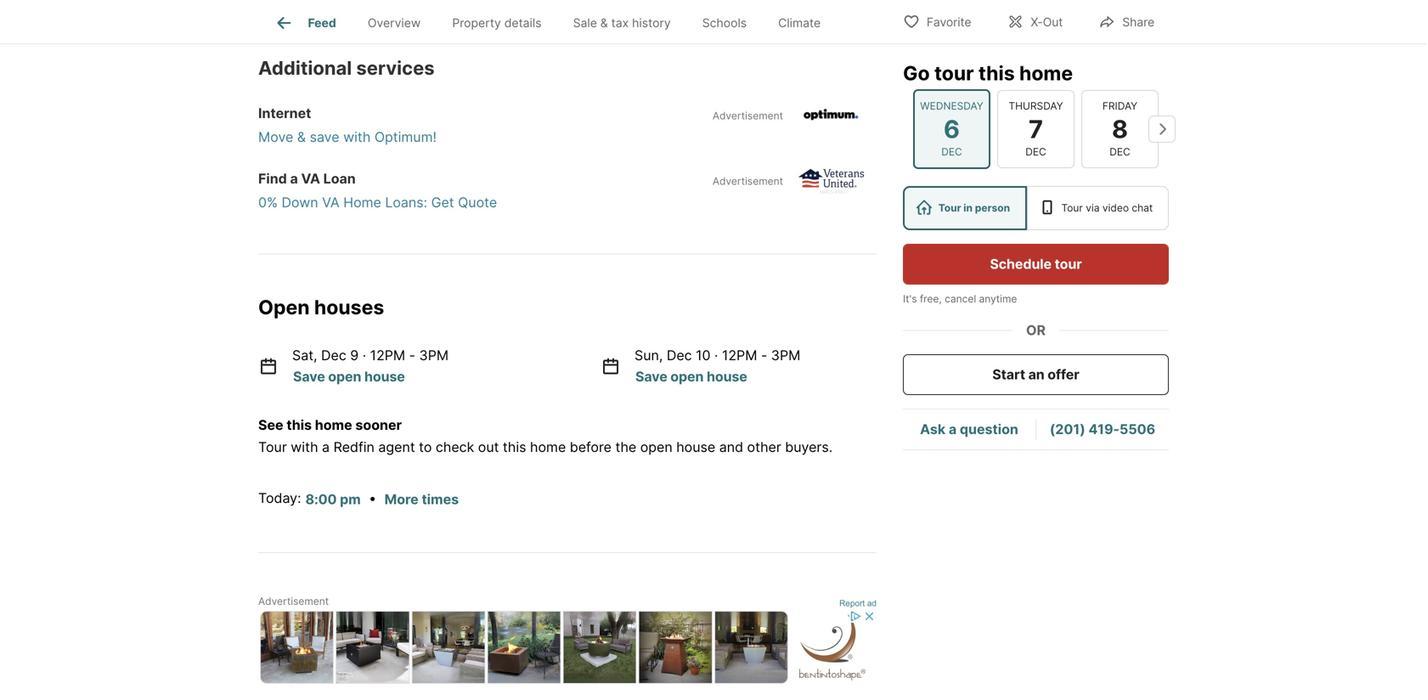 Task type: vqa. For each thing, say whether or not it's contained in the screenshot.
the bottommost Park
no



Task type: describe. For each thing, give the bounding box(es) containing it.
3pm for sun, dec 10 · 12pm - 3pm save open house
[[771, 347, 801, 364]]

property details tab
[[437, 3, 557, 43]]

tour for schedule
[[1055, 256, 1082, 272]]

tour inside see this home sooner tour with a redfin agent to check out this home before the open house and other buyers.
[[258, 439, 287, 456]]

open
[[258, 295, 310, 319]]

(201) 419-5506
[[1050, 421, 1156, 437]]

7
[[1029, 114, 1043, 144]]

house for 9
[[364, 368, 405, 385]]

with inside internet move & save with optimum!
[[343, 129, 371, 145]]

(201)
[[1050, 421, 1086, 437]]

thursday
[[1009, 100, 1063, 112]]

schools
[[702, 16, 747, 30]]

dec for 6
[[942, 146, 962, 158]]

ad
[[867, 598, 877, 608]]

move
[[258, 129, 293, 145]]

report ad button
[[839, 598, 877, 612]]

2 vertical spatial advertisement
[[258, 595, 329, 607]]

12pm for 10
[[722, 347, 757, 364]]

1 vertical spatial this
[[287, 417, 312, 433]]

feed link
[[274, 13, 336, 33]]

climate tab
[[763, 3, 837, 43]]

a for find
[[290, 170, 298, 187]]

ad region
[[258, 609, 877, 685]]

or
[[1026, 322, 1046, 339]]

0 vertical spatial home
[[1020, 61, 1073, 85]]

sale & tax history
[[573, 16, 671, 30]]

favorite button
[[889, 4, 986, 39]]

to
[[419, 439, 432, 456]]

ask
[[920, 421, 946, 437]]

10
[[696, 347, 711, 364]]

go tour this home
[[903, 61, 1073, 85]]

thursday 7 dec
[[1009, 100, 1063, 158]]

dec for 8
[[1110, 146, 1131, 158]]

start
[[993, 366, 1025, 383]]

friday
[[1103, 100, 1138, 112]]

internet move & save with optimum!
[[258, 105, 437, 145]]

down
[[282, 194, 318, 210]]

favorite
[[927, 15, 971, 29]]

today: 8:00 pm • more times
[[258, 490, 459, 507]]

house inside see this home sooner tour with a redfin agent to check out this home before the open house and other buyers.
[[676, 439, 716, 456]]

go
[[903, 61, 930, 85]]

it's free, cancel anytime
[[903, 293, 1017, 305]]

property details
[[452, 16, 542, 30]]

419-
[[1089, 421, 1120, 437]]

· for 9
[[363, 347, 366, 364]]

see
[[258, 417, 283, 433]]

services
[[356, 56, 435, 79]]

houses
[[314, 295, 384, 319]]

3pm for sat, dec 9 · 12pm - 3pm save open house
[[419, 347, 449, 364]]

& inside tab
[[601, 16, 608, 30]]

sooner
[[355, 417, 402, 433]]

x-out button
[[993, 4, 1078, 39]]

save open house button for 10
[[635, 366, 748, 388]]

schedule tour
[[990, 256, 1082, 272]]

schedule
[[990, 256, 1052, 272]]

before
[[570, 439, 612, 456]]

x-out
[[1031, 15, 1063, 29]]

8:00
[[305, 491, 337, 507]]

tour for tour via video chat
[[1062, 202, 1083, 214]]

sale
[[573, 16, 597, 30]]

tour via video chat option
[[1027, 186, 1169, 230]]

advertisement for internet move & save with optimum!
[[713, 109, 783, 122]]

overview tab
[[352, 3, 437, 43]]

save for sun,
[[636, 368, 668, 385]]

dec inside sun, dec 10 · 12pm - 3pm save open house
[[667, 347, 692, 364]]

tour in person option
[[903, 186, 1027, 230]]

history
[[632, 16, 671, 30]]

get
[[431, 194, 454, 210]]

and
[[719, 439, 743, 456]]

video
[[1103, 202, 1129, 214]]

list box containing tour in person
[[903, 186, 1169, 230]]

see this home sooner tour with a redfin agent to check out this home before the open house and other buyers.
[[258, 417, 833, 456]]

· for 10
[[715, 347, 718, 364]]

next image
[[1149, 115, 1176, 143]]

6
[[944, 114, 960, 144]]

sun,
[[635, 347, 663, 364]]

via
[[1086, 202, 1100, 214]]

save for sat,
[[293, 368, 325, 385]]

open inside see this home sooner tour with a redfin agent to check out this home before the open house and other buyers.
[[640, 439, 673, 456]]

today:
[[258, 490, 301, 506]]

offer
[[1048, 366, 1080, 383]]

find
[[258, 170, 287, 187]]

start an offer
[[993, 366, 1080, 383]]

x-
[[1031, 15, 1043, 29]]

tab list containing feed
[[258, 0, 850, 43]]

home
[[343, 194, 381, 210]]

sale & tax history tab
[[557, 3, 687, 43]]

agent
[[378, 439, 415, 456]]

0%
[[258, 194, 278, 210]]

a inside see this home sooner tour with a redfin agent to check out this home before the open house and other buyers.
[[322, 439, 330, 456]]

sat, dec 9 · 12pm - 3pm save open house
[[292, 347, 449, 385]]

free,
[[920, 293, 942, 305]]

more times link
[[385, 491, 459, 507]]



Task type: locate. For each thing, give the bounding box(es) containing it.
· inside sun, dec 10 · 12pm - 3pm save open house
[[715, 347, 718, 364]]

home up redfin
[[315, 417, 352, 433]]

home up thursday
[[1020, 61, 1073, 85]]

0 vertical spatial a
[[290, 170, 298, 187]]

12pm right 10
[[722, 347, 757, 364]]

1 horizontal spatial save open house button
[[635, 366, 748, 388]]

0 horizontal spatial 12pm
[[370, 347, 405, 364]]

start an offer button
[[903, 354, 1169, 395]]

1 vertical spatial advertisement
[[713, 175, 783, 187]]

it's
[[903, 293, 917, 305]]

0 vertical spatial tour
[[935, 61, 974, 85]]

2 horizontal spatial tour
[[1062, 202, 1083, 214]]

a for ask
[[949, 421, 957, 437]]

sat,
[[292, 347, 317, 364]]

anytime
[[979, 293, 1017, 305]]

report ad
[[839, 598, 877, 608]]

- for sat, dec 9 · 12pm - 3pm save open house
[[409, 347, 415, 364]]

a right the ask
[[949, 421, 957, 437]]

find a va loan 0% down va home loans: get quote
[[258, 170, 497, 210]]

0 horizontal spatial tour
[[258, 439, 287, 456]]

& left tax
[[601, 16, 608, 30]]

0 horizontal spatial a
[[290, 170, 298, 187]]

1 vertical spatial home
[[315, 417, 352, 433]]

save open house button down 9 at left
[[292, 366, 406, 388]]

1 horizontal spatial a
[[322, 439, 330, 456]]

12pm right 9 at left
[[370, 347, 405, 364]]

additional services
[[258, 56, 435, 79]]

tour
[[939, 202, 961, 214], [1062, 202, 1083, 214], [258, 439, 287, 456]]

- right 10
[[761, 347, 767, 364]]

out
[[478, 439, 499, 456]]

house for 10
[[707, 368, 747, 385]]

8:00 pm button
[[305, 488, 362, 510]]

0 horizontal spatial save open house button
[[292, 366, 406, 388]]

with
[[343, 129, 371, 145], [291, 439, 318, 456]]

other
[[747, 439, 781, 456]]

1 horizontal spatial with
[[343, 129, 371, 145]]

ask a question
[[920, 421, 1019, 437]]

3pm right 10
[[771, 347, 801, 364]]

0 horizontal spatial &
[[297, 129, 306, 145]]

out
[[1043, 15, 1063, 29]]

this
[[979, 61, 1015, 85], [287, 417, 312, 433], [503, 439, 526, 456]]

va down loan
[[322, 194, 340, 210]]

12pm for 9
[[370, 347, 405, 364]]

& left save
[[297, 129, 306, 145]]

0 vertical spatial this
[[979, 61, 1015, 85]]

house
[[364, 368, 405, 385], [707, 368, 747, 385], [676, 439, 716, 456]]

· right 9 at left
[[363, 347, 366, 364]]

with inside see this home sooner tour with a redfin agent to check out this home before the open house and other buyers.
[[291, 439, 318, 456]]

dec left 10
[[667, 347, 692, 364]]

1 vertical spatial with
[[291, 439, 318, 456]]

loan
[[323, 170, 356, 187]]

1 horizontal spatial tour
[[1055, 256, 1082, 272]]

tour for go
[[935, 61, 974, 85]]

9
[[350, 347, 359, 364]]

2 12pm from the left
[[722, 347, 757, 364]]

redfin
[[334, 439, 375, 456]]

open for 10
[[671, 368, 704, 385]]

schools tab
[[687, 3, 763, 43]]

va
[[301, 170, 320, 187], [322, 194, 340, 210]]

open houses
[[258, 295, 384, 319]]

0% down va home loans: get quote link
[[258, 192, 887, 213]]

1 vertical spatial tour
[[1055, 256, 1082, 272]]

2 vertical spatial home
[[530, 439, 566, 456]]

tour in person
[[939, 202, 1010, 214]]

buyers.
[[785, 439, 833, 456]]

save inside sat, dec 9 · 12pm - 3pm save open house
[[293, 368, 325, 385]]

1 3pm from the left
[[419, 347, 449, 364]]

overview
[[368, 16, 421, 30]]

3pm
[[419, 347, 449, 364], [771, 347, 801, 364]]

the
[[616, 439, 637, 456]]

house left and
[[676, 439, 716, 456]]

save down sat,
[[293, 368, 325, 385]]

tour up wednesday
[[935, 61, 974, 85]]

tour down see
[[258, 439, 287, 456]]

house inside sun, dec 10 · 12pm - 3pm save open house
[[707, 368, 747, 385]]

3pm inside sun, dec 10 · 12pm - 3pm save open house
[[771, 347, 801, 364]]

open inside sun, dec 10 · 12pm - 3pm save open house
[[671, 368, 704, 385]]

a left redfin
[[322, 439, 330, 456]]

0 horizontal spatial ·
[[363, 347, 366, 364]]

advertisement for find a va loan 0% down va home loans: get quote
[[713, 175, 783, 187]]

tour
[[935, 61, 974, 85], [1055, 256, 1082, 272]]

friday 8 dec
[[1103, 100, 1138, 158]]

dec down 7
[[1026, 146, 1047, 158]]

question
[[960, 421, 1019, 437]]

1 horizontal spatial this
[[503, 439, 526, 456]]

house down 10
[[707, 368, 747, 385]]

0 horizontal spatial va
[[301, 170, 320, 187]]

additional
[[258, 56, 352, 79]]

None button
[[913, 89, 991, 169], [997, 90, 1075, 168], [1082, 90, 1159, 168], [913, 89, 991, 169], [997, 90, 1075, 168], [1082, 90, 1159, 168]]

open inside sat, dec 9 · 12pm - 3pm save open house
[[328, 368, 361, 385]]

move & save with optimum! link
[[258, 127, 887, 147]]

tour inside button
[[1055, 256, 1082, 272]]

cancel
[[945, 293, 976, 305]]

1 horizontal spatial 3pm
[[771, 347, 801, 364]]

1 12pm from the left
[[370, 347, 405, 364]]

1 horizontal spatial ·
[[715, 347, 718, 364]]

0 horizontal spatial home
[[315, 417, 352, 433]]

1 horizontal spatial -
[[761, 347, 767, 364]]

1 · from the left
[[363, 347, 366, 364]]

•
[[369, 490, 376, 506]]

dec
[[942, 146, 962, 158], [1026, 146, 1047, 158], [1110, 146, 1131, 158], [321, 347, 346, 364], [667, 347, 692, 364]]

dec down 6
[[942, 146, 962, 158]]

2 - from the left
[[761, 347, 767, 364]]

2 vertical spatial a
[[322, 439, 330, 456]]

dec down 8
[[1110, 146, 1131, 158]]

0 horizontal spatial this
[[287, 417, 312, 433]]

this right out
[[503, 439, 526, 456]]

this right see
[[287, 417, 312, 433]]

· right 10
[[715, 347, 718, 364]]

·
[[363, 347, 366, 364], [715, 347, 718, 364]]

tour left in
[[939, 202, 961, 214]]

dec inside wednesday 6 dec
[[942, 146, 962, 158]]

advertisement
[[713, 109, 783, 122], [713, 175, 783, 187], [258, 595, 329, 607]]

0 horizontal spatial -
[[409, 347, 415, 364]]

& inside internet move & save with optimum!
[[297, 129, 306, 145]]

with left redfin
[[291, 439, 318, 456]]

details
[[504, 16, 542, 30]]

· inside sat, dec 9 · 12pm - 3pm save open house
[[363, 347, 366, 364]]

dec inside friday 8 dec
[[1110, 146, 1131, 158]]

0 vertical spatial with
[[343, 129, 371, 145]]

0 horizontal spatial 3pm
[[419, 347, 449, 364]]

a inside 'find a va loan 0% down va home loans: get quote'
[[290, 170, 298, 187]]

schedule tour button
[[903, 244, 1169, 285]]

2 vertical spatial this
[[503, 439, 526, 456]]

2 save from the left
[[636, 368, 668, 385]]

1 horizontal spatial va
[[322, 194, 340, 210]]

2 3pm from the left
[[771, 347, 801, 364]]

internet
[[258, 105, 311, 121]]

save
[[293, 368, 325, 385], [636, 368, 668, 385]]

tax
[[611, 16, 629, 30]]

- inside sat, dec 9 · 12pm - 3pm save open house
[[409, 347, 415, 364]]

1 vertical spatial &
[[297, 129, 306, 145]]

share
[[1123, 15, 1155, 29]]

wednesday 6 dec
[[920, 100, 984, 158]]

0 vertical spatial &
[[601, 16, 608, 30]]

0 vertical spatial va
[[301, 170, 320, 187]]

0 horizontal spatial tour
[[935, 61, 974, 85]]

1 horizontal spatial tour
[[939, 202, 961, 214]]

sun, dec 10 · 12pm - 3pm save open house
[[635, 347, 801, 385]]

wednesday
[[920, 100, 984, 112]]

12pm inside sun, dec 10 · 12pm - 3pm save open house
[[722, 347, 757, 364]]

check
[[436, 439, 474, 456]]

tour via video chat
[[1062, 202, 1153, 214]]

feed
[[308, 16, 336, 30]]

person
[[975, 202, 1010, 214]]

12pm inside sat, dec 9 · 12pm - 3pm save open house
[[370, 347, 405, 364]]

0 horizontal spatial save
[[293, 368, 325, 385]]

this up thursday
[[979, 61, 1015, 85]]

house inside sat, dec 9 · 12pm - 3pm save open house
[[364, 368, 405, 385]]

1 horizontal spatial save
[[636, 368, 668, 385]]

save down sun,
[[636, 368, 668, 385]]

va up down
[[301, 170, 320, 187]]

tour for tour in person
[[939, 202, 961, 214]]

open down 9 at left
[[328, 368, 361, 385]]

1 horizontal spatial &
[[601, 16, 608, 30]]

climate
[[778, 16, 821, 30]]

tour left via
[[1062, 202, 1083, 214]]

2 save open house button from the left
[[635, 366, 748, 388]]

dec inside sat, dec 9 · 12pm - 3pm save open house
[[321, 347, 346, 364]]

dec for 7
[[1026, 146, 1047, 158]]

3pm right 9 at left
[[419, 347, 449, 364]]

- for sun, dec 10 · 12pm - 3pm save open house
[[761, 347, 767, 364]]

a right 'find'
[[290, 170, 298, 187]]

save
[[310, 129, 339, 145]]

2 horizontal spatial this
[[979, 61, 1015, 85]]

1 save from the left
[[293, 368, 325, 385]]

2 horizontal spatial a
[[949, 421, 957, 437]]

dec inside thursday 7 dec
[[1026, 146, 1047, 158]]

0 horizontal spatial with
[[291, 439, 318, 456]]

report
[[839, 598, 865, 608]]

save open house button down 10
[[635, 366, 748, 388]]

loans:
[[385, 194, 427, 210]]

open down 10
[[671, 368, 704, 385]]

1 horizontal spatial home
[[530, 439, 566, 456]]

1 horizontal spatial 12pm
[[722, 347, 757, 364]]

pm
[[340, 491, 361, 507]]

- inside sun, dec 10 · 12pm - 3pm save open house
[[761, 347, 767, 364]]

tour right schedule
[[1055, 256, 1082, 272]]

0 vertical spatial advertisement
[[713, 109, 783, 122]]

(201) 419-5506 link
[[1050, 421, 1156, 437]]

save open house button for 9
[[292, 366, 406, 388]]

list box
[[903, 186, 1169, 230]]

2 horizontal spatial home
[[1020, 61, 1073, 85]]

dec left 9 at left
[[321, 347, 346, 364]]

home left before
[[530, 439, 566, 456]]

house up sooner
[[364, 368, 405, 385]]

optimum!
[[375, 129, 437, 145]]

5506
[[1120, 421, 1156, 437]]

- right 9 at left
[[409, 347, 415, 364]]

share button
[[1084, 4, 1169, 39]]

save inside sun, dec 10 · 12pm - 3pm save open house
[[636, 368, 668, 385]]

3pm inside sat, dec 9 · 12pm - 3pm save open house
[[419, 347, 449, 364]]

times
[[422, 491, 459, 507]]

1 - from the left
[[409, 347, 415, 364]]

1 save open house button from the left
[[292, 366, 406, 388]]

1 vertical spatial a
[[949, 421, 957, 437]]

1 vertical spatial va
[[322, 194, 340, 210]]

tab list
[[258, 0, 850, 43]]

quote
[[458, 194, 497, 210]]

2 · from the left
[[715, 347, 718, 364]]

open right the
[[640, 439, 673, 456]]

12pm
[[370, 347, 405, 364], [722, 347, 757, 364]]

with right save
[[343, 129, 371, 145]]

property
[[452, 16, 501, 30]]

open for 9
[[328, 368, 361, 385]]



